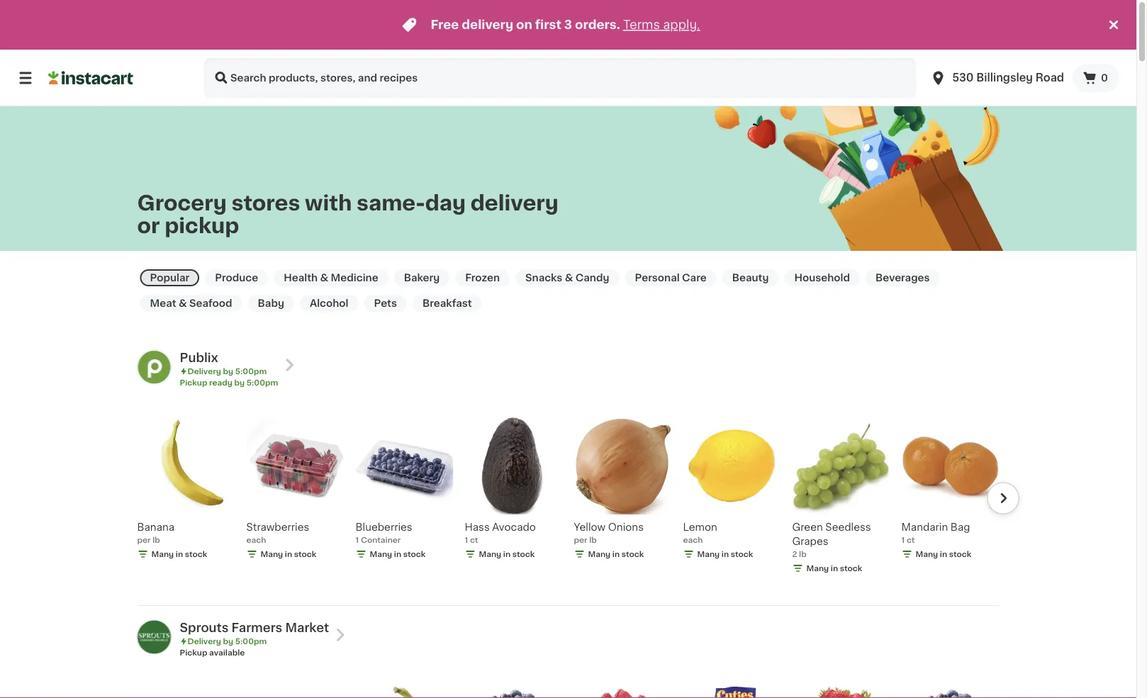 Task type: describe. For each thing, give the bounding box(es) containing it.
530 billingsley road
[[953, 73, 1065, 83]]

free delivery on first 3 orders. terms apply.
[[431, 19, 700, 31]]

mandarin bag 1 ct
[[902, 523, 971, 544]]

orders.
[[575, 19, 621, 31]]

personal care
[[635, 273, 707, 283]]

container
[[361, 537, 401, 544]]

many for strawberries
[[261, 551, 283, 559]]

produce
[[215, 273, 258, 283]]

candy
[[576, 273, 610, 283]]

or
[[137, 216, 160, 236]]

stock for hass avocado
[[513, 551, 535, 559]]

5:00pm for sprouts farmers market
[[235, 638, 267, 646]]

delivery inside limited time offer region
[[462, 19, 514, 31]]

in for yellow
[[613, 551, 620, 559]]

stock for yellow onions
[[622, 551, 644, 559]]

strawberries
[[246, 523, 309, 533]]

each for lemon
[[683, 537, 703, 544]]

seafood
[[189, 299, 232, 309]]

pets
[[374, 299, 397, 309]]

ct for mandarin
[[907, 537, 915, 544]]

banana per lb
[[137, 523, 174, 544]]

in for hass
[[503, 551, 511, 559]]

0
[[1102, 73, 1109, 83]]

1 vertical spatial 5:00pm
[[247, 379, 278, 387]]

yellow onions per lb
[[574, 523, 644, 544]]

delivery by 5:00pm for publix
[[188, 368, 267, 376]]

meat & seafood
[[150, 299, 232, 309]]

1 vertical spatial by
[[234, 379, 245, 387]]

terms apply. link
[[623, 19, 700, 31]]

snacks
[[526, 273, 563, 283]]

pickup for publix
[[180, 379, 207, 387]]

530 billingsley road button
[[930, 58, 1065, 98]]

& for health
[[320, 273, 329, 283]]

delivery for sprouts farmers market
[[188, 638, 221, 646]]

limited time offer region
[[0, 0, 1106, 50]]

publix image
[[137, 350, 171, 384]]

frozen link
[[456, 270, 510, 287]]

many for hass
[[479, 551, 502, 559]]

green seedless grapes 2 lb
[[793, 523, 872, 559]]

each for strawberries
[[246, 537, 266, 544]]

stock for blueberries
[[403, 551, 426, 559]]

ct for hass
[[470, 537, 478, 544]]

bakery
[[404, 273, 440, 283]]

530 billingsley road button
[[922, 58, 1073, 98]]

hass avocado 1 ct
[[465, 523, 536, 544]]

1 for mandarin bag
[[902, 537, 905, 544]]

market
[[285, 622, 329, 634]]

care
[[682, 273, 707, 283]]

baby link
[[248, 295, 294, 312]]

meat
[[150, 299, 176, 309]]

grocery
[[137, 193, 227, 213]]

health
[[284, 273, 318, 283]]

by for sprouts farmers market
[[223, 638, 233, 646]]

per inside yellow onions per lb
[[574, 537, 588, 544]]

free
[[431, 19, 459, 31]]

in for mandarin
[[940, 551, 948, 559]]

household link
[[785, 270, 860, 287]]

& for meat
[[179, 299, 187, 309]]

many for blueberries
[[370, 551, 392, 559]]

in for strawberries
[[285, 551, 292, 559]]

sprouts farmers market image
[[137, 621, 171, 655]]

stores
[[232, 193, 300, 213]]

onions
[[608, 523, 644, 533]]

many for lemon
[[698, 551, 720, 559]]

beverages
[[876, 273, 930, 283]]

stock for lemon
[[731, 551, 754, 559]]

avocado
[[493, 523, 536, 533]]

pickup for sprouts farmers market
[[180, 649, 207, 657]]

lemon
[[683, 523, 718, 533]]

green
[[793, 523, 823, 533]]

delivery for publix
[[188, 368, 221, 376]]

frozen
[[465, 273, 500, 283]]

beverages link
[[866, 270, 940, 287]]

many in stock for blueberries
[[370, 551, 426, 559]]

blueberries
[[356, 523, 413, 533]]

medicine
[[331, 273, 378, 283]]

many in stock for strawberries
[[261, 551, 317, 559]]

2
[[793, 551, 798, 559]]

Search field
[[204, 58, 916, 98]]

mandarin
[[902, 523, 949, 533]]

1 for hass avocado
[[465, 537, 468, 544]]

snacks & candy link
[[516, 270, 620, 287]]

ready
[[209, 379, 232, 387]]



Task type: vqa. For each thing, say whether or not it's contained in the screenshot.
Confirmation.
no



Task type: locate. For each thing, give the bounding box(es) containing it.
many in stock for green
[[807, 565, 863, 573]]

many in stock down yellow onions per lb
[[588, 551, 644, 559]]

stock for mandarin bag
[[950, 551, 972, 559]]

0 vertical spatial by
[[223, 368, 233, 376]]

lb down banana
[[153, 537, 160, 544]]

beauty
[[732, 273, 769, 283]]

2 per from the left
[[574, 537, 588, 544]]

sprouts farmers market
[[180, 622, 329, 634]]

baby
[[258, 299, 284, 309]]

1 each from the left
[[246, 537, 266, 544]]

popular link
[[140, 270, 199, 287]]

stock for banana
[[185, 551, 207, 559]]

many down lemon each
[[698, 551, 720, 559]]

2 vertical spatial 5:00pm
[[235, 638, 267, 646]]

apply.
[[663, 19, 700, 31]]

0 vertical spatial 5:00pm
[[235, 368, 267, 376]]

lb right 2
[[799, 551, 807, 559]]

3 1 from the left
[[902, 537, 905, 544]]

0 horizontal spatial ct
[[470, 537, 478, 544]]

delivery by 5:00pm up the pickup ready by 5:00pm
[[188, 368, 267, 376]]

pickup available
[[180, 649, 245, 657]]

1 vertical spatial delivery
[[188, 638, 221, 646]]

& right health
[[320, 273, 329, 283]]

beauty link
[[723, 270, 779, 287]]

5:00pm right ready
[[247, 379, 278, 387]]

2 ct from the left
[[907, 537, 915, 544]]

in for banana
[[176, 551, 183, 559]]

1 per from the left
[[137, 537, 151, 544]]

many down the grapes
[[807, 565, 829, 573]]

0 vertical spatial delivery
[[462, 19, 514, 31]]

1 delivery by 5:00pm from the top
[[188, 368, 267, 376]]

stock
[[185, 551, 207, 559], [294, 551, 317, 559], [403, 551, 426, 559], [513, 551, 535, 559], [622, 551, 644, 559], [731, 551, 754, 559], [950, 551, 972, 559], [840, 565, 863, 573]]

5:00pm down sprouts farmers market
[[235, 638, 267, 646]]

per down yellow
[[574, 537, 588, 544]]

grocery stores with same-day delivery or pickup
[[137, 193, 559, 236]]

road
[[1036, 73, 1065, 83]]

popular
[[150, 273, 190, 283]]

many down hass avocado 1 ct
[[479, 551, 502, 559]]

day
[[425, 193, 466, 213]]

pickup
[[180, 379, 207, 387], [180, 649, 207, 657]]

1 horizontal spatial each
[[683, 537, 703, 544]]

each
[[246, 537, 266, 544], [683, 537, 703, 544]]

health & medicine link
[[274, 270, 388, 287]]

delivery by 5:00pm up available
[[188, 638, 267, 646]]

by right ready
[[234, 379, 245, 387]]

1 down mandarin
[[902, 537, 905, 544]]

0 horizontal spatial &
[[179, 299, 187, 309]]

banana
[[137, 523, 174, 533]]

first
[[535, 19, 562, 31]]

pickup
[[165, 216, 239, 236]]

each inside strawberries each
[[246, 537, 266, 544]]

& for snacks
[[565, 273, 573, 283]]

each down lemon
[[683, 537, 703, 544]]

3
[[564, 19, 572, 31]]

1 vertical spatial pickup
[[180, 649, 207, 657]]

0 vertical spatial delivery by 5:00pm
[[188, 368, 267, 376]]

produce link
[[205, 270, 268, 287]]

many in stock for hass
[[479, 551, 535, 559]]

None search field
[[204, 58, 916, 98]]

lb inside yellow onions per lb
[[590, 537, 597, 544]]

many in stock for mandarin
[[916, 551, 972, 559]]

grapes
[[793, 537, 829, 547]]

many down strawberries each
[[261, 551, 283, 559]]

many in stock down hass avocado 1 ct
[[479, 551, 535, 559]]

ct inside hass avocado 1 ct
[[470, 537, 478, 544]]

1 ct from the left
[[470, 537, 478, 544]]

yellow
[[574, 523, 606, 533]]

many down yellow onions per lb
[[588, 551, 611, 559]]

alcohol link
[[300, 295, 359, 312]]

0 horizontal spatial 1
[[356, 537, 359, 544]]

many in stock
[[151, 551, 207, 559], [261, 551, 317, 559], [370, 551, 426, 559], [479, 551, 535, 559], [588, 551, 644, 559], [698, 551, 754, 559], [916, 551, 972, 559], [807, 565, 863, 573]]

ct down mandarin
[[907, 537, 915, 544]]

sprouts
[[180, 622, 229, 634]]

2 vertical spatial by
[[223, 638, 233, 646]]

2 delivery by 5:00pm from the top
[[188, 638, 267, 646]]

lb inside "green seedless grapes 2 lb"
[[799, 551, 807, 559]]

delivery inside grocery stores with same-day delivery or pickup
[[471, 193, 559, 213]]

by for publix
[[223, 368, 233, 376]]

household
[[795, 273, 850, 283]]

many in stock down "green seedless grapes 2 lb"
[[807, 565, 863, 573]]

&
[[320, 273, 329, 283], [565, 273, 573, 283], [179, 299, 187, 309]]

alcohol
[[310, 299, 349, 309]]

delivery left on
[[462, 19, 514, 31]]

1 delivery from the top
[[188, 368, 221, 376]]

delivery down publix
[[188, 368, 221, 376]]

delivery by 5:00pm
[[188, 368, 267, 376], [188, 638, 267, 646]]

health & medicine
[[284, 273, 378, 283]]

1 inside 'mandarin bag 1 ct'
[[902, 537, 905, 544]]

many down banana per lb
[[151, 551, 174, 559]]

pickup down sprouts
[[180, 649, 207, 657]]

2 delivery from the top
[[188, 638, 221, 646]]

pickup ready by 5:00pm
[[180, 379, 278, 387]]

by
[[223, 368, 233, 376], [234, 379, 245, 387], [223, 638, 233, 646]]

pickup down publix
[[180, 379, 207, 387]]

many for banana
[[151, 551, 174, 559]]

many
[[151, 551, 174, 559], [261, 551, 283, 559], [370, 551, 392, 559], [479, 551, 502, 559], [588, 551, 611, 559], [698, 551, 720, 559], [916, 551, 939, 559], [807, 565, 829, 573]]

many for mandarin
[[916, 551, 939, 559]]

lemon each
[[683, 523, 718, 544]]

& right meat
[[179, 299, 187, 309]]

same-
[[357, 193, 425, 213]]

billingsley
[[977, 73, 1033, 83]]

1 down "hass"
[[465, 537, 468, 544]]

ct down "hass"
[[470, 537, 478, 544]]

in for lemon
[[722, 551, 729, 559]]

per
[[137, 537, 151, 544], [574, 537, 588, 544]]

2 1 from the left
[[465, 537, 468, 544]]

by up available
[[223, 638, 233, 646]]

0 vertical spatial pickup
[[180, 379, 207, 387]]

1 inside "blueberries 1 container"
[[356, 537, 359, 544]]

delivery right day
[[471, 193, 559, 213]]

each inside lemon each
[[683, 537, 703, 544]]

item carousel region
[[117, 411, 1020, 600]]

stock for green seedless grapes
[[840, 565, 863, 573]]

1 vertical spatial delivery by 5:00pm
[[188, 638, 267, 646]]

1 horizontal spatial per
[[574, 537, 588, 544]]

by up the pickup ready by 5:00pm
[[223, 368, 233, 376]]

1
[[356, 537, 359, 544], [465, 537, 468, 544], [902, 537, 905, 544]]

2 each from the left
[[683, 537, 703, 544]]

1 vertical spatial delivery
[[471, 193, 559, 213]]

delivery down sprouts
[[188, 638, 221, 646]]

personal care link
[[625, 270, 717, 287]]

many in stock for yellow
[[588, 551, 644, 559]]

on
[[516, 19, 533, 31]]

publix
[[180, 352, 218, 364]]

many for yellow
[[588, 551, 611, 559]]

1 horizontal spatial ct
[[907, 537, 915, 544]]

breakfast link
[[413, 295, 482, 312]]

each down strawberries
[[246, 537, 266, 544]]

5:00pm up the pickup ready by 5:00pm
[[235, 368, 267, 376]]

farmers
[[232, 622, 283, 634]]

bag
[[951, 523, 971, 533]]

530
[[953, 73, 974, 83]]

delivery by 5:00pm for sprouts farmers market
[[188, 638, 267, 646]]

many in stock down the container
[[370, 551, 426, 559]]

2 pickup from the top
[[180, 649, 207, 657]]

grocery stores with same-day delivery or pickup main content
[[0, 97, 1137, 699]]

1 inside hass avocado 1 ct
[[465, 537, 468, 544]]

0 button
[[1073, 64, 1120, 92]]

per down banana
[[137, 537, 151, 544]]

2 horizontal spatial 1
[[902, 537, 905, 544]]

many in stock down strawberries each
[[261, 551, 317, 559]]

seedless
[[826, 523, 872, 533]]

5:00pm for publix
[[235, 368, 267, 376]]

many in stock for lemon
[[698, 551, 754, 559]]

pets link
[[364, 295, 407, 312]]

meat & seafood link
[[140, 295, 242, 312]]

bakery link
[[394, 270, 450, 287]]

breakfast
[[423, 299, 472, 309]]

with
[[305, 193, 352, 213]]

1 horizontal spatial lb
[[590, 537, 597, 544]]

0 horizontal spatial lb
[[153, 537, 160, 544]]

in for green
[[831, 565, 838, 573]]

available
[[209, 649, 245, 657]]

2 horizontal spatial &
[[565, 273, 573, 283]]

0 horizontal spatial per
[[137, 537, 151, 544]]

1 horizontal spatial &
[[320, 273, 329, 283]]

hass
[[465, 523, 490, 533]]

1 left the container
[[356, 537, 359, 544]]

in for blueberries
[[394, 551, 402, 559]]

personal
[[635, 273, 680, 283]]

1 pickup from the top
[[180, 379, 207, 387]]

delivery
[[462, 19, 514, 31], [471, 193, 559, 213]]

1 horizontal spatial 1
[[465, 537, 468, 544]]

ct inside 'mandarin bag 1 ct'
[[907, 537, 915, 544]]

many down the container
[[370, 551, 392, 559]]

terms
[[623, 19, 660, 31]]

many for green
[[807, 565, 829, 573]]

0 horizontal spatial each
[[246, 537, 266, 544]]

blueberries 1 container
[[356, 523, 413, 544]]

instacart logo image
[[48, 70, 133, 87]]

many in stock down banana per lb
[[151, 551, 207, 559]]

lb down yellow
[[590, 537, 597, 544]]

1 1 from the left
[[356, 537, 359, 544]]

strawberries each
[[246, 523, 309, 544]]

many in stock down lemon each
[[698, 551, 754, 559]]

stock for strawberries
[[294, 551, 317, 559]]

& left candy
[[565, 273, 573, 283]]

ct
[[470, 537, 478, 544], [907, 537, 915, 544]]

snacks & candy
[[526, 273, 610, 283]]

per inside banana per lb
[[137, 537, 151, 544]]

many in stock down 'mandarin bag 1 ct'
[[916, 551, 972, 559]]

0 vertical spatial delivery
[[188, 368, 221, 376]]

lb
[[153, 537, 160, 544], [590, 537, 597, 544], [799, 551, 807, 559]]

many in stock for banana
[[151, 551, 207, 559]]

2 horizontal spatial lb
[[799, 551, 807, 559]]

lb inside banana per lb
[[153, 537, 160, 544]]

many down 'mandarin bag 1 ct'
[[916, 551, 939, 559]]



